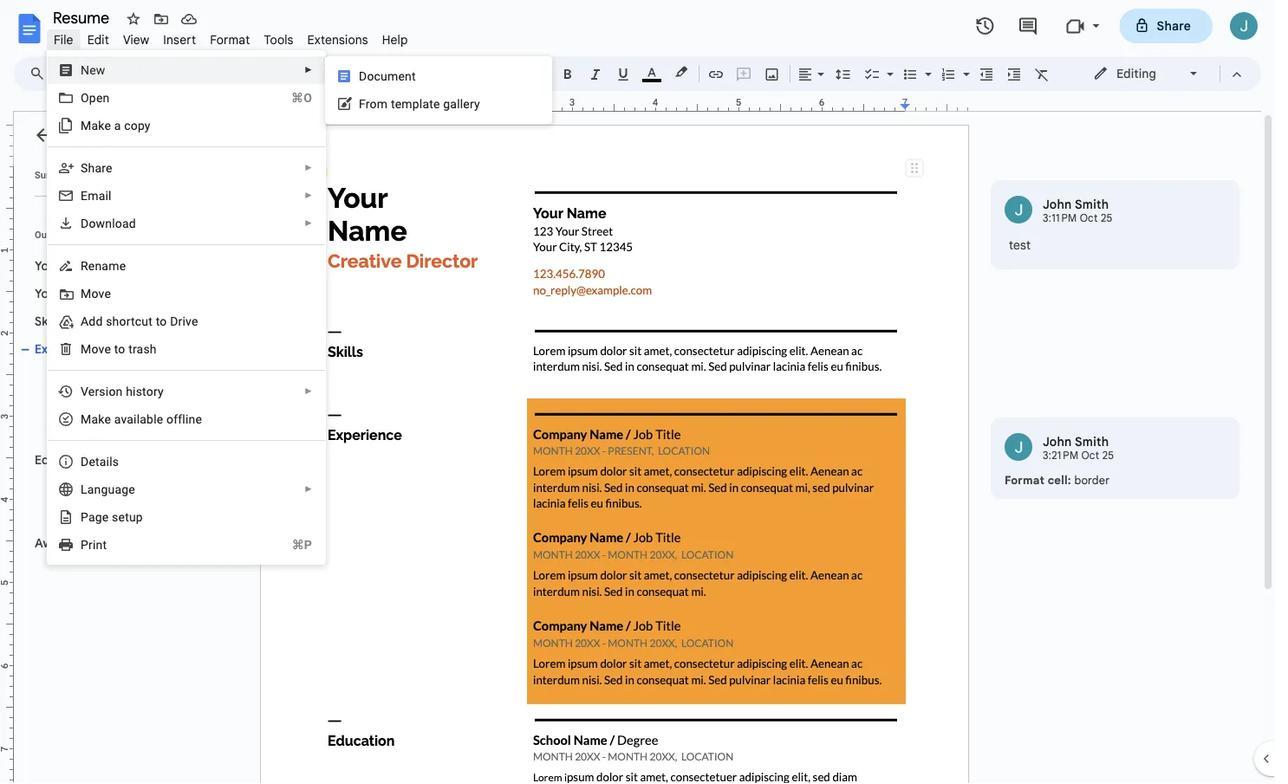 Task type: describe. For each thing, give the bounding box(es) containing it.
view menu item
[[116, 29, 156, 50]]

trash
[[128, 342, 157, 356]]

document d element
[[359, 69, 421, 83]]

add shortcut to drive , element
[[81, 314, 203, 329]]

2 degree from the top
[[134, 508, 173, 523]]

tools menu item
[[257, 29, 300, 50]]

awards
[[35, 536, 78, 551]]

Rename text field
[[47, 7, 120, 28]]

setup
[[112, 510, 143, 524]]

outline
[[35, 229, 66, 240]]

ma k e available offline
[[81, 412, 202, 426]]

application containing share
[[0, 0, 1275, 784]]

add
[[81, 314, 103, 329]]

smith for john smith 3:21 pm oct 25
[[1075, 434, 1109, 449]]

make a copy c element
[[81, 118, 156, 133]]

pa g e setup
[[81, 510, 143, 524]]

text color image
[[642, 62, 661, 82]]

mail
[[88, 189, 112, 203]]

1 company name / job title from the top
[[49, 370, 197, 384]]

offline
[[166, 412, 202, 426]]

ew
[[89, 63, 105, 77]]

ownload
[[89, 216, 136, 231]]

anguage
[[87, 482, 135, 497]]

from t emplate gallery
[[359, 97, 480, 111]]

move t o trash
[[81, 342, 157, 356]]

5 ► from the top
[[304, 387, 313, 397]]

► for anguage
[[304, 485, 313, 494]]

left margin image
[[261, 98, 328, 111]]

john smith 3:11 pm oct 25
[[1043, 197, 1113, 225]]

1 title from the top
[[173, 370, 197, 384]]

2 company name / job title from the top
[[49, 397, 197, 412]]

3:11 pm
[[1043, 212, 1077, 225]]

2 school name / degree from the top
[[49, 508, 173, 523]]

⌘p element
[[271, 537, 312, 554]]

2 company from the top
[[49, 397, 101, 412]]

align & indent image
[[796, 62, 816, 86]]

format for format cell: border
[[1005, 473, 1045, 487]]

2 your name from the top
[[35, 286, 98, 301]]

/ down istory
[[140, 425, 146, 439]]

s
[[81, 161, 88, 175]]

menu containing d
[[325, 56, 552, 124]]

t for o
[[114, 342, 118, 356]]

border
[[1074, 473, 1110, 487]]

drive
[[170, 314, 198, 329]]

share button
[[1119, 9, 1213, 43]]

from
[[359, 97, 388, 111]]

test
[[1009, 237, 1031, 253]]

d ocument
[[359, 69, 416, 83]]

download d element
[[81, 216, 141, 231]]

oct for john smith 3:21 pm oct 25
[[1081, 449, 1099, 462]]

/ right g
[[126, 508, 131, 523]]

numbered list menu image
[[959, 62, 970, 68]]

pen
[[89, 91, 110, 105]]

gallery
[[443, 97, 480, 111]]

edit menu item
[[80, 29, 116, 50]]

menu bar banner
[[0, 0, 1275, 784]]

view
[[123, 32, 149, 47]]

new n element
[[81, 63, 111, 77]]

email e element
[[81, 189, 117, 203]]

2 your from the top
[[35, 286, 61, 301]]

tools
[[264, 32, 294, 47]]

open o element
[[81, 91, 115, 105]]

/ up setup on the left of the page
[[126, 481, 131, 495]]

m ove
[[81, 286, 111, 301]]

t for emplate
[[391, 97, 395, 111]]

e mail
[[81, 189, 112, 203]]

p
[[81, 538, 88, 552]]

o
[[118, 342, 125, 356]]

emplate
[[395, 97, 440, 111]]

n ew
[[81, 63, 105, 77]]

ma
[[81, 412, 98, 426]]

l anguage
[[81, 482, 135, 497]]

list inside application
[[991, 180, 1239, 499]]

⌘o element
[[270, 89, 312, 107]]

d ownload
[[81, 216, 136, 231]]

a
[[114, 118, 121, 133]]

menu containing n
[[47, 0, 326, 706]]

language l element
[[81, 482, 140, 497]]

education
[[35, 452, 93, 468]]

3:21 pm
[[1043, 449, 1079, 462]]

mode and view toolbar
[[1080, 56, 1251, 91]]

cell:
[[1048, 473, 1071, 487]]

insert image image
[[762, 62, 782, 86]]

► for ownload
[[304, 218, 313, 228]]

version history h element
[[81, 384, 169, 399]]

m
[[81, 286, 91, 301]]

3 company from the top
[[49, 425, 101, 439]]

editing button
[[1081, 61, 1212, 87]]

details b element
[[81, 455, 124, 469]]

25 for john smith 3:11 pm oct 25
[[1101, 212, 1113, 225]]

► for ew
[[304, 65, 313, 75]]

format menu item
[[203, 29, 257, 50]]

help menu item
[[375, 29, 415, 50]]

print p element
[[81, 538, 112, 552]]

2 school from the top
[[49, 508, 87, 523]]

2 job from the top
[[149, 397, 170, 412]]



Task type: locate. For each thing, give the bounding box(es) containing it.
1 your from the top
[[35, 258, 61, 273]]

your name up skills
[[35, 286, 98, 301]]

school
[[49, 481, 87, 495], [49, 508, 87, 523]]

pa
[[81, 510, 95, 524]]

2 smith from the top
[[1075, 434, 1109, 449]]

menu
[[47, 0, 326, 706], [325, 56, 552, 124]]

format left cell:
[[1005, 473, 1045, 487]]

add shortcut to drive
[[81, 314, 198, 329]]

ename
[[88, 259, 126, 273]]

25
[[1101, 212, 1113, 225], [1102, 449, 1114, 462]]

format inside menu item
[[210, 32, 250, 47]]

format
[[210, 32, 250, 47], [1005, 473, 1045, 487]]

move
[[81, 342, 111, 356]]

menu bar
[[47, 23, 415, 51]]

1 vertical spatial d
[[81, 216, 89, 231]]

opy
[[131, 118, 151, 133]]

2 john from the top
[[1043, 434, 1072, 449]]

main toolbar
[[51, 61, 1056, 87]]

john for john smith 3:21 pm oct 25
[[1043, 434, 1072, 449]]

► for hare
[[304, 163, 313, 173]]

company up education on the left bottom of page
[[49, 425, 101, 439]]

1 john smith image from the top
[[1005, 196, 1032, 224]]

istory
[[133, 384, 164, 399]]

summary heading
[[35, 168, 76, 182]]

0 vertical spatial job
[[149, 370, 170, 384]]

smith for john smith 3:11 pm oct 25
[[1075, 197, 1109, 212]]

1 horizontal spatial format
[[1005, 473, 1045, 487]]

3 ► from the top
[[304, 191, 313, 201]]

Star checkbox
[[121, 7, 146, 31]]

1 smith from the top
[[1075, 197, 1109, 212]]

0 vertical spatial oct
[[1080, 212, 1098, 225]]

1 vertical spatial e
[[102, 510, 109, 524]]

available
[[114, 412, 163, 426]]

25 inside john smith 3:11 pm oct 25
[[1101, 212, 1113, 225]]

2 john smith image from the top
[[1005, 433, 1032, 461]]

experience
[[35, 342, 100, 357]]

2 vertical spatial job
[[149, 425, 170, 439]]

edit
[[87, 32, 109, 47]]

2 vertical spatial company name / job title
[[49, 425, 197, 439]]

0 vertical spatial e
[[104, 412, 111, 426]]

3 company name / job title from the top
[[49, 425, 197, 439]]

/ up make available offline k element
[[140, 397, 146, 412]]

job
[[149, 370, 170, 384], [149, 397, 170, 412], [149, 425, 170, 439]]

john smith image for john smith 3:11 pm oct 25
[[1005, 196, 1032, 224]]

0 vertical spatial company name / job title
[[49, 370, 197, 384]]

2 vertical spatial title
[[173, 425, 197, 439]]

0 vertical spatial school name / degree
[[49, 481, 173, 495]]

degree down "anguage"
[[134, 508, 173, 523]]

outline heading
[[14, 228, 250, 252]]

4 ► from the top
[[304, 218, 313, 228]]

1 vertical spatial title
[[173, 397, 197, 412]]

version
[[81, 384, 123, 399]]

1 horizontal spatial d
[[359, 69, 367, 83]]

3 job from the top
[[149, 425, 170, 439]]

rename r element
[[81, 259, 131, 273]]

name
[[64, 258, 98, 273], [64, 286, 98, 301], [104, 370, 137, 384], [104, 397, 137, 412], [104, 425, 137, 439], [90, 481, 123, 495], [90, 508, 123, 523]]

o pen
[[81, 91, 110, 105]]

0 horizontal spatial format
[[210, 32, 250, 47]]

share s element
[[81, 161, 118, 175]]

1 degree from the top
[[134, 481, 173, 495]]

company up ma
[[49, 397, 101, 412]]

title
[[173, 370, 197, 384], [173, 397, 197, 412], [173, 425, 197, 439]]

►
[[304, 65, 313, 75], [304, 163, 313, 173], [304, 191, 313, 201], [304, 218, 313, 228], [304, 387, 313, 397], [304, 485, 313, 494]]

1 vertical spatial job
[[149, 397, 170, 412]]

1 john from the top
[[1043, 197, 1072, 212]]

r ename
[[81, 259, 126, 273]]

your down outline
[[35, 258, 61, 273]]

your name up m
[[35, 258, 98, 273]]

format for format
[[210, 32, 250, 47]]

page setup g element
[[81, 510, 148, 524]]

company
[[49, 370, 101, 384], [49, 397, 101, 412], [49, 425, 101, 439]]

smith
[[1075, 197, 1109, 212], [1075, 434, 1109, 449]]

1 vertical spatial school name / degree
[[49, 508, 173, 523]]

l
[[81, 482, 87, 497]]

e for g
[[102, 510, 109, 524]]

hare
[[88, 161, 112, 175]]

0 vertical spatial your
[[35, 258, 61, 273]]

extensions menu item
[[300, 29, 375, 50]]

t
[[391, 97, 395, 111], [114, 342, 118, 356]]

o
[[81, 91, 89, 105]]

format left tools
[[210, 32, 250, 47]]

oct for john smith 3:11 pm oct 25
[[1080, 212, 1098, 225]]

d for ocument
[[359, 69, 367, 83]]

your up skills
[[35, 286, 61, 301]]

d for ownload
[[81, 216, 89, 231]]

john smith image up test
[[1005, 196, 1032, 224]]

1 vertical spatial t
[[114, 342, 118, 356]]

0 vertical spatial degree
[[134, 481, 173, 495]]

list
[[991, 180, 1239, 499]]

1 company from the top
[[49, 370, 101, 384]]

1 vertical spatial format
[[1005, 473, 1045, 487]]

make available offline k element
[[81, 412, 207, 426]]

6 ► from the top
[[304, 485, 313, 494]]

your name
[[35, 258, 98, 273], [35, 286, 98, 301]]

oct
[[1080, 212, 1098, 225], [1081, 449, 1099, 462]]

d
[[359, 69, 367, 83], [81, 216, 89, 231]]

0 vertical spatial format
[[210, 32, 250, 47]]

school up awards
[[49, 508, 87, 523]]

move to trash t element
[[81, 342, 162, 356]]

► for mail
[[304, 191, 313, 201]]

help
[[382, 32, 408, 47]]

c
[[124, 118, 131, 133]]

0 horizontal spatial t
[[114, 342, 118, 356]]

e
[[81, 189, 88, 203]]

1 vertical spatial oct
[[1081, 449, 1099, 462]]

top margin image
[[0, 126, 13, 172]]

list containing john smith
[[991, 180, 1239, 499]]

file menu item
[[47, 29, 80, 50]]

25 right 3:11 pm on the top right of the page
[[1101, 212, 1113, 225]]

john inside john smith 3:11 pm oct 25
[[1043, 197, 1072, 212]]

document outline element
[[14, 112, 250, 784]]

1 vertical spatial john
[[1043, 434, 1072, 449]]

d up the from
[[359, 69, 367, 83]]

version h istory
[[81, 384, 164, 399]]

ocument
[[367, 69, 416, 83]]

share
[[1157, 18, 1191, 33]]

1 ► from the top
[[304, 65, 313, 75]]

0 vertical spatial your name
[[35, 258, 98, 273]]

/
[[140, 370, 146, 384], [140, 397, 146, 412], [140, 425, 146, 439], [126, 481, 131, 495], [126, 508, 131, 523]]

john for john smith 3:11 pm oct 25
[[1043, 197, 1072, 212]]

0 vertical spatial t
[[391, 97, 395, 111]]

25 for john smith 3:21 pm oct 25
[[1102, 449, 1114, 462]]

oct right 3:11 pm on the top right of the page
[[1080, 212, 1098, 225]]

editing
[[1116, 66, 1156, 81]]

1 vertical spatial degree
[[134, 508, 173, 523]]

menu bar containing file
[[47, 23, 415, 51]]

extensions
[[307, 32, 368, 47]]

to
[[156, 314, 167, 329]]

smith inside john smith 3:11 pm oct 25
[[1075, 197, 1109, 212]]

0 vertical spatial smith
[[1075, 197, 1109, 212]]

1 vertical spatial company
[[49, 397, 101, 412]]

e
[[104, 412, 111, 426], [102, 510, 109, 524]]

25 up the border
[[1102, 449, 1114, 462]]

1 school name / degree from the top
[[49, 481, 173, 495]]

s hare
[[81, 161, 112, 175]]

0 horizontal spatial d
[[81, 216, 89, 231]]

skills
[[35, 314, 64, 329]]

company name / job title
[[49, 370, 197, 384], [49, 397, 197, 412], [49, 425, 197, 439]]

john smith image for john smith 3:21 pm oct 25
[[1005, 433, 1032, 461]]

school down education on the left bottom of page
[[49, 481, 87, 495]]

d down e
[[81, 216, 89, 231]]

right margin image
[[901, 98, 967, 111]]

school name / degree
[[49, 481, 173, 495], [49, 508, 173, 523]]

company down experience
[[49, 370, 101, 384]]

1 vertical spatial your name
[[35, 286, 98, 301]]

25 inside john smith 3:21 pm oct 25
[[1102, 449, 1114, 462]]

oct inside john smith 3:21 pm oct 25
[[1081, 449, 1099, 462]]

r
[[81, 259, 88, 273]]

0 vertical spatial d
[[359, 69, 367, 83]]

1 horizontal spatial t
[[391, 97, 395, 111]]

oct up the border
[[1081, 449, 1099, 462]]

john smith image
[[1005, 196, 1032, 224], [1005, 433, 1032, 461]]

1 vertical spatial john smith image
[[1005, 433, 1032, 461]]

line & paragraph spacing image
[[833, 62, 853, 86]]

summary
[[35, 169, 76, 180]]

0 vertical spatial title
[[173, 370, 197, 384]]

0 vertical spatial john smith image
[[1005, 196, 1032, 224]]

e right ma
[[104, 412, 111, 426]]

e for k
[[104, 412, 111, 426]]

shortcut
[[106, 314, 153, 329]]

0 vertical spatial company
[[49, 370, 101, 384]]

⌘o
[[291, 91, 312, 105]]

oct inside john smith 3:11 pm oct 25
[[1080, 212, 1098, 225]]

t right the from
[[391, 97, 395, 111]]

from template gallery t element
[[359, 97, 485, 111]]

highlight color image
[[672, 62, 691, 82]]

2 vertical spatial company
[[49, 425, 101, 439]]

move m element
[[81, 286, 116, 301]]

smith inside john smith 3:21 pm oct 25
[[1075, 434, 1109, 449]]

⌘p
[[292, 538, 312, 552]]

1 vertical spatial school
[[49, 508, 87, 523]]

1 vertical spatial company name / job title
[[49, 397, 197, 412]]

0 vertical spatial 25
[[1101, 212, 1113, 225]]

john smith 3:21 pm oct 25
[[1043, 434, 1114, 462]]

Menus field
[[22, 62, 60, 86]]

1 job from the top
[[149, 370, 170, 384]]

1 your name from the top
[[35, 258, 98, 273]]

1 vertical spatial smith
[[1075, 434, 1109, 449]]

g
[[95, 510, 102, 524]]

application
[[0, 0, 1275, 784]]

k
[[98, 412, 104, 426]]

john inside john smith 3:21 pm oct 25
[[1043, 434, 1072, 449]]

t right move
[[114, 342, 118, 356]]

0 vertical spatial john
[[1043, 197, 1072, 212]]

1 school from the top
[[49, 481, 87, 495]]

3 title from the top
[[173, 425, 197, 439]]

ove
[[91, 286, 111, 301]]

rint
[[88, 538, 107, 552]]

make a c opy
[[81, 118, 151, 133]]

n
[[81, 63, 89, 77]]

/ up istory
[[140, 370, 146, 384]]

file
[[54, 32, 73, 47]]

degree up setup on the left of the page
[[134, 481, 173, 495]]

1 vertical spatial 25
[[1102, 449, 1114, 462]]

0 vertical spatial school
[[49, 481, 87, 495]]

p rint
[[81, 538, 107, 552]]

john smith image left 3:21 pm
[[1005, 433, 1032, 461]]

e right pa
[[102, 510, 109, 524]]

menu bar inside the menu bar banner
[[47, 23, 415, 51]]

insert menu item
[[156, 29, 203, 50]]

1 vertical spatial your
[[35, 286, 61, 301]]

john
[[1043, 197, 1072, 212], [1043, 434, 1072, 449]]

details
[[81, 455, 119, 469]]

insert
[[163, 32, 196, 47]]

h
[[126, 384, 133, 399]]

2 ► from the top
[[304, 163, 313, 173]]

2 title from the top
[[173, 397, 197, 412]]

make
[[81, 118, 111, 133]]

format cell: border
[[1005, 473, 1110, 487]]



Task type: vqa. For each thing, say whether or not it's contained in the screenshot.
Font size text box
no



